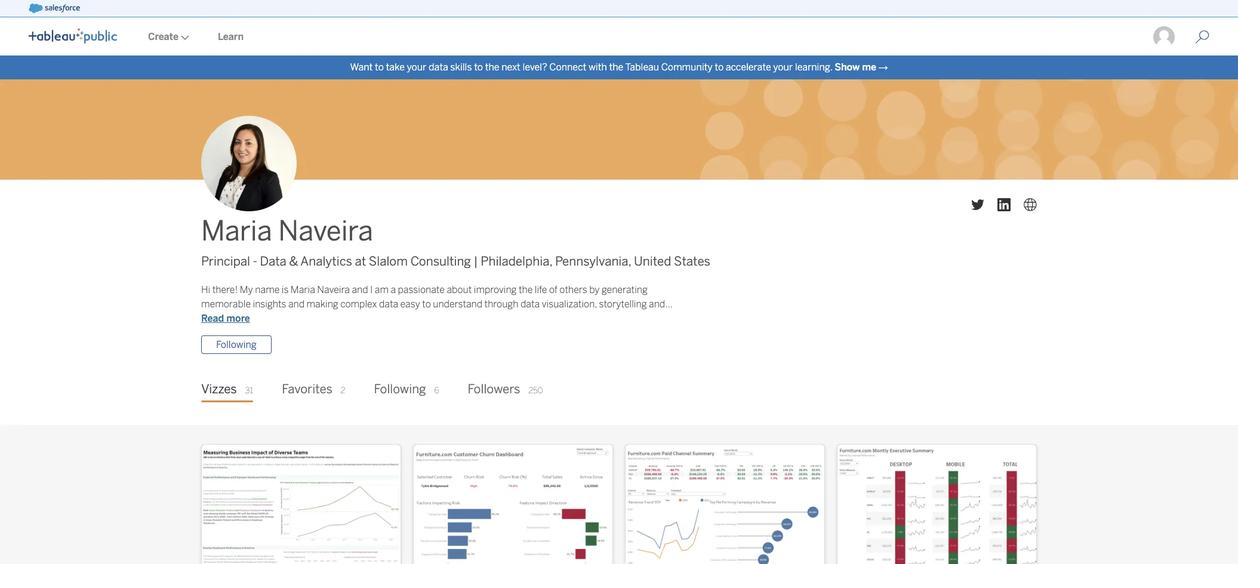 Task type: vqa. For each thing, say whether or not it's contained in the screenshot.


Task type: locate. For each thing, give the bounding box(es) containing it.
0 horizontal spatial data
[[379, 299, 398, 310]]

-
[[253, 254, 257, 269]]

data
[[260, 254, 286, 269]]

following
[[216, 339, 257, 351], [374, 382, 426, 397]]

maria
[[201, 215, 272, 248], [291, 284, 315, 296]]

tableau
[[625, 61, 659, 73]]

to down passionate
[[422, 299, 431, 310]]

the right the with
[[609, 61, 624, 73]]

2 horizontal spatial data
[[521, 299, 540, 310]]

read more
[[201, 313, 250, 324]]

insights
[[253, 299, 286, 310]]

maria right is
[[291, 284, 315, 296]]

6
[[434, 386, 439, 396]]

naveira inside hi there! my name is maria naveira and i am a passionate about improving the life of others by generating memorable insights and making complex data easy to understand through data visualization, storytelling and user focused
[[317, 284, 350, 296]]

4 workbook thumbnail image from the left
[[838, 445, 1036, 564]]

1 vertical spatial following
[[374, 382, 426, 397]]

following left 6
[[374, 382, 426, 397]]

the left next
[[485, 61, 499, 73]]

1 horizontal spatial your
[[773, 61, 793, 73]]

data down a
[[379, 299, 398, 310]]

analytics
[[301, 254, 352, 269]]

want to take your data skills to the next level? connect with the tableau community to accelerate your learning. show me →
[[350, 61, 888, 73]]

naveira
[[278, 215, 373, 248], [317, 284, 350, 296]]

data
[[429, 61, 448, 73], [379, 299, 398, 310], [521, 299, 540, 310]]

accelerate
[[726, 61, 771, 73]]

0 horizontal spatial maria
[[201, 215, 272, 248]]

to left accelerate
[[715, 61, 724, 73]]

skills
[[450, 61, 472, 73]]

twitter.com image
[[971, 198, 985, 212]]

at
[[355, 254, 366, 269]]

and down is
[[288, 299, 305, 310]]

hi there! my name is maria naveira and i am a passionate about improving the life of others by generating memorable insights and making complex data easy to understand through data visualization, storytelling and user focused
[[201, 284, 665, 324]]

and right storytelling
[[649, 299, 665, 310]]

0 horizontal spatial following
[[216, 339, 257, 351]]

principal
[[201, 254, 250, 269]]

naveira up making
[[317, 284, 350, 296]]

avatar image
[[201, 116, 297, 212]]

philadelphia,
[[481, 254, 552, 269]]

2 horizontal spatial the
[[609, 61, 624, 73]]

250
[[528, 386, 543, 396]]

following down "more"
[[216, 339, 257, 351]]

more
[[226, 313, 250, 324]]

1 vertical spatial maria
[[291, 284, 315, 296]]

1 vertical spatial naveira
[[317, 284, 350, 296]]

next
[[502, 61, 521, 73]]

and
[[352, 284, 368, 296], [288, 299, 305, 310], [649, 299, 665, 310]]

salesforce logo image
[[29, 4, 80, 13]]

and left i
[[352, 284, 368, 296]]

1 your from the left
[[407, 61, 426, 73]]

a
[[391, 284, 396, 296]]

slalom
[[369, 254, 408, 269]]

about
[[447, 284, 472, 296]]

0 vertical spatial naveira
[[278, 215, 373, 248]]

am
[[375, 284, 389, 296]]

connect
[[549, 61, 586, 73]]

read
[[201, 313, 224, 324]]

workbook thumbnail image
[[202, 445, 401, 564], [414, 445, 613, 564], [626, 445, 825, 564], [838, 445, 1036, 564]]

favorites
[[282, 382, 332, 397]]

0 vertical spatial following
[[216, 339, 257, 351]]

1 horizontal spatial the
[[519, 284, 533, 296]]

easy
[[400, 299, 420, 310]]

understand
[[433, 299, 482, 310]]

linkedin.com image
[[998, 198, 1011, 212]]

1 horizontal spatial maria
[[291, 284, 315, 296]]

|
[[474, 254, 478, 269]]

0 horizontal spatial your
[[407, 61, 426, 73]]

the left life on the bottom of page
[[519, 284, 533, 296]]

your
[[407, 61, 426, 73], [773, 61, 793, 73]]

take
[[386, 61, 405, 73]]

consulting
[[411, 254, 471, 269]]

your left learning.
[[773, 61, 793, 73]]

1 workbook thumbnail image from the left
[[202, 445, 401, 564]]

read more button
[[198, 312, 254, 325]]

naveira up analytics
[[278, 215, 373, 248]]

your right the take
[[407, 61, 426, 73]]

maria inside hi there! my name is maria naveira and i am a passionate about improving the life of others by generating memorable insights and making complex data easy to understand through data visualization, storytelling and user focused
[[291, 284, 315, 296]]

the
[[485, 61, 499, 73], [609, 61, 624, 73], [519, 284, 533, 296]]

data down life on the bottom of page
[[521, 299, 540, 310]]

data left skills
[[429, 61, 448, 73]]

maria naveira
[[201, 215, 373, 248]]

go to search image
[[1181, 30, 1224, 44]]

to
[[375, 61, 384, 73], [474, 61, 483, 73], [715, 61, 724, 73], [422, 299, 431, 310]]

me
[[862, 61, 876, 73]]

name
[[255, 284, 280, 296]]

create button
[[134, 19, 204, 56]]

others
[[560, 284, 587, 296]]

maria up principal
[[201, 215, 272, 248]]

improving
[[474, 284, 517, 296]]

2 your from the left
[[773, 61, 793, 73]]

www.mgndatavisualizations.com image
[[1024, 198, 1037, 212]]

0 vertical spatial maria
[[201, 215, 272, 248]]



Task type: describe. For each thing, give the bounding box(es) containing it.
2 workbook thumbnail image from the left
[[414, 445, 613, 564]]

1 horizontal spatial following
[[374, 382, 426, 397]]

making
[[307, 299, 338, 310]]

visualization,
[[542, 299, 597, 310]]

1 horizontal spatial and
[[352, 284, 368, 296]]

of
[[549, 284, 558, 296]]

show
[[835, 61, 860, 73]]

2
[[341, 386, 345, 396]]

to left the take
[[375, 61, 384, 73]]

level?
[[523, 61, 547, 73]]

logo image
[[29, 28, 117, 44]]

storytelling
[[599, 299, 647, 310]]

following inside button
[[216, 339, 257, 351]]

with
[[589, 61, 607, 73]]

2 horizontal spatial and
[[649, 299, 665, 310]]

passionate
[[398, 284, 445, 296]]

0 horizontal spatial the
[[485, 61, 499, 73]]

31
[[245, 386, 253, 396]]

0 horizontal spatial and
[[288, 299, 305, 310]]

there!
[[212, 284, 238, 296]]

the inside hi there! my name is maria naveira and i am a passionate about improving the life of others by generating memorable insights and making complex data easy to understand through data visualization, storytelling and user focused
[[519, 284, 533, 296]]

&
[[289, 254, 298, 269]]

user
[[201, 313, 220, 324]]

learn
[[218, 31, 244, 42]]

greg.robinson3551 image
[[1152, 25, 1176, 49]]

to right skills
[[474, 61, 483, 73]]

life
[[535, 284, 547, 296]]

is
[[282, 284, 289, 296]]

following button
[[201, 336, 272, 354]]

i
[[370, 284, 373, 296]]

want
[[350, 61, 373, 73]]

learning.
[[795, 61, 833, 73]]

complex
[[340, 299, 377, 310]]

to inside hi there! my name is maria naveira and i am a passionate about improving the life of others by generating memorable insights and making complex data easy to understand through data visualization, storytelling and user focused
[[422, 299, 431, 310]]

followers
[[468, 382, 520, 397]]

my
[[240, 284, 253, 296]]

1 horizontal spatial data
[[429, 61, 448, 73]]

hi
[[201, 284, 210, 296]]

create
[[148, 31, 179, 42]]

→
[[879, 61, 888, 73]]

states
[[674, 254, 710, 269]]

memorable
[[201, 299, 251, 310]]

community
[[661, 61, 713, 73]]

by
[[589, 284, 600, 296]]

pennsylvania,
[[555, 254, 631, 269]]

generating
[[602, 284, 648, 296]]

show me link
[[835, 61, 876, 73]]

3 workbook thumbnail image from the left
[[626, 445, 825, 564]]

united
[[634, 254, 671, 269]]

learn link
[[204, 19, 258, 56]]

focused
[[222, 313, 256, 324]]

principal - data & analytics at slalom consulting | philadelphia, pennsylvania, united states
[[201, 254, 710, 269]]

vizzes
[[201, 382, 237, 397]]

through
[[485, 299, 518, 310]]



